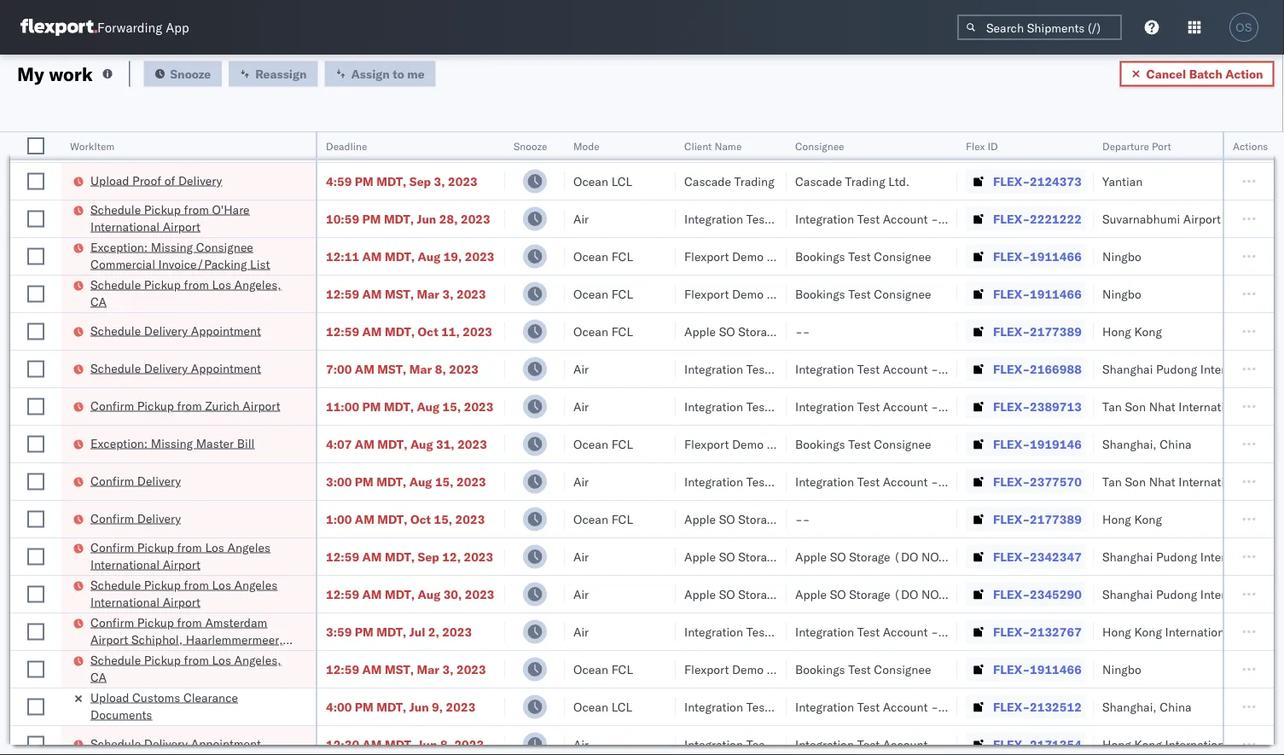 Task type: describe. For each thing, give the bounding box(es) containing it.
2342347
[[1030, 549, 1082, 564]]

confirm for amsterdam
[[90, 615, 134, 630]]

so for 12:59 am mdt, aug 30, 2023
[[719, 587, 736, 602]]

karl for 7:00 am mst, mar 8, 2023
[[942, 362, 964, 376]]

schedule pickup from los angeles, ca for schedule pickup from los angeles, ca link for 2nd schedule pickup from los angeles, ca button from the top of the page
[[90, 653, 281, 685]]

flex-2377570
[[994, 474, 1082, 489]]

integration test account - karl lagerfeld for 12:30 am mdt, jun 8, 2023
[[796, 737, 1018, 752]]

1911466 for 2nd schedule pickup from los angeles, ca button from the top of the page
[[1030, 662, 1082, 677]]

flex-2124373
[[994, 174, 1082, 189]]

international inside the schedule pickup from los angeles international airport
[[90, 595, 160, 610]]

2 fcl from the top
[[612, 286, 633, 301]]

air for 3:59 pm mdt, jul 2, 2023
[[574, 624, 589, 639]]

2377570
[[1030, 474, 1082, 489]]

documents for 4:00 pm mdt, jun 9, 2023
[[90, 707, 152, 722]]

confirm pickup from amsterdam airport schiphol, haarlemmermeer, netherlands link
[[90, 614, 294, 664]]

flex-2389713
[[994, 399, 1082, 414]]

integration test account - karl lagerfeld for 4:00 pm mdt, jun 9, 2023
[[796, 700, 1018, 715]]

flex-2177389 for 12:59 am mdt, oct 11, 2023
[[994, 324, 1082, 339]]

8 ocean from the top
[[574, 700, 609, 715]]

(do for 1:00 am mdt, oct 15, 2023
[[783, 512, 808, 527]]

3 schedule delivery appointment button from the top
[[90, 735, 261, 754]]

not for 12:59 am mdt, oct 11, 2023
[[811, 324, 835, 339]]

id
[[988, 140, 999, 152]]

flex-2132767
[[994, 624, 1082, 639]]

oct for 15,
[[411, 512, 431, 527]]

4 ocean fcl from the top
[[574, 437, 633, 452]]

am right 12:30
[[362, 737, 382, 752]]

3 fcl from the top
[[612, 324, 633, 339]]

3:59
[[326, 624, 352, 639]]

17 flex- from the top
[[994, 737, 1030, 752]]

bookings test consignee for schedule pickup from los angeles, ca link for 2nd schedule pickup from los angeles, ca button from the top of the page
[[796, 662, 932, 677]]

am right the '12:11'
[[362, 249, 382, 264]]

10:59
[[326, 211, 359, 226]]

2023 left snooze
[[457, 136, 486, 151]]

14 flex- from the top
[[994, 624, 1030, 639]]

7 ocean from the top
[[574, 662, 609, 677]]

appointment for 12:59 am mdt, oct 11, 2023
[[191, 323, 261, 338]]

3 flexport from the top
[[685, 437, 729, 452]]

2023 right 31,
[[458, 437, 487, 452]]

flexport. image
[[20, 19, 97, 36]]

zurich
[[205, 398, 240, 413]]

16 flex- from the top
[[994, 700, 1030, 715]]

upload proof of delivery link
[[90, 172, 222, 189]]

gv for 12:59 am mdt, oct 11, 2023
[[1274, 324, 1285, 338]]

flexport demo consignee for schedule pickup from los angeles, ca link for 2nd schedule pickup from los angeles, ca button from the top of the page
[[685, 662, 825, 677]]

gv for 1:00 am mdt, oct 15, 2023
[[1274, 511, 1285, 526]]

account for 4:00 pm mdt, jun 9, 2023
[[883, 700, 928, 715]]

3 schedule delivery appointment link from the top
[[90, 735, 261, 753]]

11:00
[[326, 399, 359, 414]]

mar up 11:00 pm mdt, aug 15, 2023 at the bottom
[[410, 362, 432, 376]]

0 vertical spatial 3,
[[434, 174, 445, 189]]

1 ocean from the top
[[574, 174, 609, 189]]

jun for 28,
[[417, 211, 437, 226]]

3 bookings from the top
[[796, 437, 846, 452]]

actions
[[1234, 140, 1269, 152]]

3 demo from the top
[[732, 437, 764, 452]]

angeles for schedule pickup from los angeles international airport
[[234, 578, 278, 592]]

2023 right 28,
[[461, 211, 491, 226]]

3:00
[[326, 474, 352, 489]]

(do for 12:59 am mdt, oct 11, 2023
[[783, 324, 808, 339]]

aug for 11:00 pm mdt, aug 15, 2023
[[417, 399, 440, 414]]

consignee button
[[787, 136, 941, 153]]

1 resize handle column header from the left
[[41, 132, 61, 756]]

confirm pickup from zurich airport button
[[90, 397, 281, 416]]

confirm pickup from los angeles international airport link
[[90, 539, 294, 573]]

integration for 10:59 pm mdt, jun 28, 2023
[[796, 211, 855, 226]]

2023 right 30,
[[465, 587, 495, 602]]

mar up 4:59 pm mdt, sep 3, 2023
[[410, 136, 432, 151]]

pudong for 12:59 am mdt, sep 12, 2023
[[1157, 549, 1198, 564]]

proof
[[132, 173, 161, 188]]

4 fcl from the top
[[612, 437, 633, 452]]

2023 right 9,
[[446, 700, 476, 715]]

5 flex- from the top
[[994, 286, 1030, 301]]

confirm pickup from amsterdam airport schiphol, haarlemmermeer, netherlands button
[[90, 614, 294, 664]]

shanghai pudong international air for 7:00 am mst, mar 8, 2023
[[1103, 362, 1285, 376]]

cascade trading ltd.
[[796, 174, 910, 189]]

lagerfeld for 4:00 pm mdt, jun 9, 2023
[[967, 700, 1018, 715]]

schedule pickup from o'hare international airport button
[[90, 201, 294, 237]]

customs for 4:00
[[132, 690, 180, 705]]

schedule for schedule pickup from los angeles international airport button
[[90, 578, 141, 592]]

mdt, for 4:59 pm mdt, sep 3, 2023
[[377, 174, 407, 189]]

3 ocean from the top
[[574, 286, 609, 301]]

mode
[[574, 140, 600, 152]]

los down the haarlemmermeer,
[[212, 653, 231, 668]]

exception: missing consignee commercial invoice/packing list
[[90, 239, 270, 271]]

flex-2342347
[[994, 549, 1082, 564]]

trading for cascade trading ltd.
[[846, 174, 886, 189]]

aug for 4:07 am mdt, aug 31, 2023
[[411, 437, 433, 452]]

4:59 pm mdt, sep 3, 2023
[[326, 174, 478, 189]]

confirm pickup from zurich airport link
[[90, 397, 281, 414]]

flexport demo consignee for exception: missing consignee commercial invoice/packing list link
[[685, 249, 825, 264]]

bookings for first schedule pickup from los angeles, ca button from the top of the page
[[796, 286, 846, 301]]

los inside confirm pickup from los angeles international airport
[[205, 540, 224, 555]]

(do for 12:59 am mdt, aug 30, 2023
[[783, 587, 808, 602]]

mdt, for 11:00 pm mdt, aug 15, 2023
[[384, 399, 414, 414]]

7 flex- from the top
[[994, 362, 1030, 376]]

upload inside button
[[90, 173, 129, 188]]

yantian
[[1103, 174, 1143, 189]]

4 ocean from the top
[[574, 324, 609, 339]]

karl for 3:59 pm mdt, jul 2, 2023
[[942, 624, 964, 639]]

integration for 4:00 pm mdt, jun 9, 2023
[[796, 700, 855, 715]]

lagerfeld for 7:00 am mst, mar 8, 2023
[[967, 362, 1018, 376]]

am right 1:00
[[355, 512, 375, 527]]

8 flex- from the top
[[994, 399, 1030, 414]]

upload customs clearance documents link for 7:00 am mst, mar 11, 2023
[[90, 126, 294, 160]]

ocean lcl for 4:00 pm mdt, jun 9, 2023
[[574, 700, 633, 715]]

pm for 3:59
[[355, 624, 374, 639]]

3 ocean fcl from the top
[[574, 324, 633, 339]]

action
[[1226, 66, 1264, 81]]

resize handle column header for deadline
[[485, 132, 505, 756]]

mdt, for 10:59 pm mdt, jun 28, 2023
[[384, 211, 414, 226]]

confirm delivery button for 3:00 pm mdt, aug 15, 2023
[[90, 473, 181, 491]]

exception: missing consignee commercial invoice/packing list button
[[90, 239, 294, 274]]

2389713
[[1030, 399, 1082, 414]]

bill
[[237, 436, 255, 451]]

am up 11:00
[[355, 362, 375, 376]]

name
[[715, 140, 742, 152]]

2023 up 4:07 am mdt, aug 31, 2023
[[464, 399, 494, 414]]

2023 up 7:00 am mst, mar 8, 2023
[[463, 324, 493, 339]]

integration for 11:00 pm mdt, aug 15, 2023
[[796, 399, 855, 414]]

2023 up 12,
[[456, 512, 485, 527]]

12:11
[[326, 249, 359, 264]]

3, for first schedule pickup from los angeles, ca button from the top of the page
[[443, 286, 454, 301]]

3 schedule delivery appointment from the top
[[90, 736, 261, 751]]

netherlands
[[90, 649, 157, 664]]

am up 3:59 pm mdt, jul 2, 2023
[[362, 587, 382, 602]]

delivery for schedule delivery appointment link related to 12:59 am mdt, oct 11, 2023
[[144, 323, 188, 338]]

2 flex- from the top
[[994, 174, 1030, 189]]

3 flex- from the top
[[994, 211, 1030, 226]]

upload proof of delivery
[[90, 173, 222, 188]]

cascade trading
[[685, 174, 775, 189]]

jul
[[410, 624, 425, 639]]

3 bookings test consignee from the top
[[796, 437, 932, 452]]

6 ocean from the top
[[574, 512, 609, 527]]

list
[[250, 257, 270, 271]]

workitem button
[[61, 136, 299, 153]]

o'hare
[[212, 202, 250, 217]]

exception: missing master bill button
[[90, 435, 255, 454]]

12,
[[442, 549, 461, 564]]

account for 7:00 am mst, mar 11, 2023
[[883, 136, 928, 151]]

28,
[[439, 211, 458, 226]]

master
[[196, 436, 234, 451]]

shanghai for 12:59 am mdt, sep 12, 2023
[[1103, 549, 1154, 564]]

11:00 pm mdt, aug 15, 2023
[[326, 399, 494, 414]]

flex-2345290
[[994, 587, 1082, 602]]

am up 7:00 am mst, mar 8, 2023
[[362, 324, 382, 339]]

2 ocean from the top
[[574, 249, 609, 264]]

air for 12:30 am mdt, jun 8, 2023
[[574, 737, 589, 752]]

mst, up 4:59 pm mdt, sep 3, 2023
[[378, 136, 407, 151]]

flex-2171354
[[994, 737, 1082, 752]]

2023 down the '19,'
[[457, 286, 486, 301]]

integration test account - karl lagerfeld for 7:00 am mst, mar 8, 2023
[[796, 362, 1018, 376]]

12:30 am mdt, jun 8, 2023
[[326, 737, 484, 752]]

ocean fcl for schedule pickup from los angeles, ca link for 2nd schedule pickup from los angeles, ca button from the top of the page
[[574, 662, 633, 677]]

mode button
[[565, 136, 659, 153]]

2 confirm from the top
[[90, 473, 134, 488]]

departure port
[[1103, 140, 1172, 152]]

commercial
[[90, 257, 155, 271]]

forwarding app
[[97, 19, 189, 35]]

1:00
[[326, 512, 352, 527]]

co button
[[1265, 129, 1285, 160]]

1 flex- from the top
[[994, 136, 1030, 151]]

2023 right the '19,'
[[465, 249, 495, 264]]

2023 up 28,
[[448, 174, 478, 189]]

shanghai pudong international air for 7:00 am mst, mar 11, 2023
[[1103, 136, 1285, 151]]

(do for 12:59 am mdt, sep 12, 2023
[[783, 549, 808, 564]]

consignee inside "consignee" button
[[796, 140, 845, 152]]

am down 3:59 pm mdt, jul 2, 2023
[[362, 662, 382, 677]]

3 flexport demo consignee from the top
[[685, 437, 825, 452]]

flex-2177389 for 1:00 am mdt, oct 15, 2023
[[994, 512, 1082, 527]]

departure
[[1103, 140, 1150, 152]]

karl for 7:00 am mst, mar 11, 2023
[[942, 136, 964, 151]]

7:00 am mst, mar 8, 2023
[[326, 362, 479, 376]]

1 fcl from the top
[[612, 249, 633, 264]]

mdt, for 4:00 pm mdt, jun 9, 2023
[[377, 700, 407, 715]]

confirm pickup from los angeles international airport button
[[90, 539, 294, 575]]

schedule pickup from o'hare international airport link
[[90, 201, 294, 235]]

flexport for first schedule pickup from los angeles, ca button from the top of the page
[[685, 286, 729, 301]]

mar down "12:11 am mdt, aug 19, 2023"
[[417, 286, 440, 301]]

4 resize handle column header from the left
[[545, 132, 565, 756]]

3:00 pm mdt, aug 15, 2023
[[326, 474, 486, 489]]

mst, down 3:59 pm mdt, jul 2, 2023
[[385, 662, 414, 677]]

clearance for 4:00 pm mdt, jun 9, 2023
[[183, 690, 238, 705]]

12:11 am mdt, aug 19, 2023
[[326, 249, 495, 264]]

airport inside confirm pickup from amsterdam airport schiphol, haarlemmermeer, netherlands
[[90, 632, 128, 647]]

shanghai for 7:00 am mst, mar 8, 2023
[[1103, 362, 1154, 376]]

5 ocean from the top
[[574, 437, 609, 452]]

10 resize handle column header from the left
[[1254, 132, 1275, 756]]

forwarding app link
[[20, 19, 189, 36]]

ca for schedule pickup from los angeles, ca link for 2nd schedule pickup from los angeles, ca button from the top of the page
[[90, 670, 107, 685]]

upload for 7:00
[[90, 127, 129, 142]]

work
[[49, 62, 93, 85]]

cancel batch action button
[[1120, 61, 1275, 87]]

resize handle column header for workitem
[[295, 132, 316, 756]]

international inside confirm pickup from los angeles international airport
[[90, 557, 160, 572]]

airport inside confirm pickup from los angeles international airport
[[163, 557, 201, 572]]

schedule for schedule delivery appointment button for 7:00
[[90, 361, 141, 376]]

apple for 12:59 am mdt, sep 12, 2023
[[685, 549, 716, 564]]

los down invoice/packing
[[212, 277, 231, 292]]

pudong for 12:59 am mdt, aug 30, 2023
[[1157, 587, 1198, 602]]

schedule pickup from o'hare international airport
[[90, 202, 250, 234]]

19,
[[444, 249, 462, 264]]

5 fcl from the top
[[612, 512, 633, 527]]

2023 down 30,
[[457, 662, 486, 677]]

cancel
[[1147, 66, 1187, 81]]

schedule for the schedule pickup from o'hare international airport 'button'
[[90, 202, 141, 217]]

departure port button
[[1094, 136, 1248, 153]]

apple for 1:00 am mdt, oct 15, 2023
[[685, 512, 716, 527]]

karl for 4:00 pm mdt, jun 9, 2023
[[942, 700, 964, 715]]

exception: missing consignee commercial invoice/packing list link
[[90, 239, 294, 273]]

pickup for confirm pickup from los angeles international airport 'button'
[[137, 540, 174, 555]]

12:30
[[326, 737, 359, 752]]

mst, down 12:59 am mdt, oct 11, 2023
[[378, 362, 407, 376]]

2023 down 4:00 pm mdt, jun 9, 2023
[[454, 737, 484, 752]]

upload for 4:00
[[90, 690, 129, 705]]

flex-2132512
[[994, 700, 1082, 715]]

airport inside the schedule pickup from los angeles international airport
[[163, 595, 201, 610]]

mdt, for 12:59 am mdt, oct 11, 2023
[[385, 324, 415, 339]]

2023 right the 2,
[[443, 624, 472, 639]]

os
[[1236, 21, 1253, 34]]

china for 2132512
[[1160, 700, 1192, 715]]

hong kong for 12:59 am mdt, oct 11, 2023
[[1103, 324, 1163, 339]]

Search Shipments (/) text field
[[958, 15, 1123, 40]]

confirm pickup from los angeles international airport
[[90, 540, 271, 572]]

2 12:59 from the top
[[326, 324, 359, 339]]

batch
[[1190, 66, 1223, 81]]

ltd.
[[889, 174, 910, 189]]

1:00 am mdt, oct 15, 2023
[[326, 512, 485, 527]]

4:07 am mdt, aug 31, 2023
[[326, 437, 487, 452]]

30,
[[444, 587, 462, 602]]

15 flex- from the top
[[994, 662, 1030, 677]]

pm for 4:00
[[355, 700, 374, 715]]

2221222
[[1030, 211, 1082, 226]]

customs for 7:00
[[132, 127, 180, 142]]

shanghai, for flex-1919146
[[1103, 437, 1157, 452]]

4 flex- from the top
[[994, 249, 1030, 264]]

pm for 4:59
[[355, 174, 374, 189]]

bookings test consignee for schedule pickup from los angeles, ca link related to first schedule pickup from los angeles, ca button from the top of the page
[[796, 286, 932, 301]]

schedule pickup from los angeles international airport
[[90, 578, 278, 610]]

mst, up 12:59 am mdt, oct 11, 2023
[[385, 286, 414, 301]]

deadline
[[326, 140, 367, 152]]



Task type: locate. For each thing, give the bounding box(es) containing it.
aug up 31,
[[417, 399, 440, 414]]

2 schedule pickup from los angeles, ca from the top
[[90, 653, 281, 685]]

delivery for 3:00 pm mdt, aug 15, 2023 confirm delivery link
[[137, 473, 181, 488]]

schedule delivery appointment for 7:00 am mst, mar 8, 2023
[[90, 361, 261, 376]]

4 flexport demo consignee from the top
[[685, 662, 825, 677]]

from down schedule pickup from los angeles international airport button
[[177, 615, 202, 630]]

mar down the 2,
[[417, 662, 440, 677]]

airport up exception: missing consignee commercial invoice/packing list
[[163, 219, 201, 234]]

1 vertical spatial 7:00
[[326, 362, 352, 376]]

pm right 10:59
[[362, 211, 381, 226]]

1 documents from the top
[[90, 144, 152, 159]]

2 upload from the top
[[90, 173, 129, 188]]

ocean fcl for schedule pickup from los angeles, ca link related to first schedule pickup from los angeles, ca button from the top of the page
[[574, 286, 633, 301]]

5 karl from the top
[[942, 737, 964, 752]]

airport up the schedule pickup from los angeles international airport
[[163, 557, 201, 572]]

1911466 for first schedule pickup from los angeles, ca button from the top of the page
[[1030, 286, 1082, 301]]

angeles up amsterdam
[[234, 578, 278, 592]]

confirm delivery button up confirm pickup from los angeles international airport at bottom
[[90, 510, 181, 529]]

sep for 12,
[[418, 549, 440, 564]]

1 vertical spatial flex-1911466
[[994, 286, 1082, 301]]

schedule pickup from los angeles, ca link for 2nd schedule pickup from los angeles, ca button from the top of the page
[[90, 652, 294, 686]]

1 vertical spatial confirm delivery link
[[90, 510, 181, 527]]

jun
[[417, 211, 437, 226], [410, 700, 429, 715], [418, 737, 437, 752]]

lagerfeld for 3:59 pm mdt, jul 2, 2023
[[967, 624, 1018, 639]]

resize handle column header for consignee
[[937, 132, 958, 756]]

schedule delivery appointment for 12:59 am mdt, oct 11, 2023
[[90, 323, 261, 338]]

0 vertical spatial kong
[[1135, 324, 1163, 339]]

app
[[166, 19, 189, 35]]

2 shanghai, china from the top
[[1103, 700, 1192, 715]]

shanghai, right 1919146
[[1103, 437, 1157, 452]]

ocean fcl for confirm delivery link related to 1:00 am mdt, oct 15, 2023
[[574, 512, 633, 527]]

2132767
[[1030, 624, 1082, 639]]

3 confirm from the top
[[90, 511, 134, 526]]

exception: for exception: missing consignee commercial invoice/packing list
[[90, 239, 148, 254]]

2 clearance from the top
[[183, 690, 238, 705]]

oct up 7:00 am mst, mar 8, 2023
[[418, 324, 439, 339]]

am up 12:59 am mdt, oct 11, 2023
[[362, 286, 382, 301]]

0 vertical spatial missing
[[151, 239, 193, 254]]

1 vertical spatial upload customs clearance documents link
[[90, 689, 294, 724]]

pickup down exception: missing consignee commercial invoice/packing list
[[144, 277, 181, 292]]

1 1911466 from the top
[[1030, 249, 1082, 264]]

8, down 9,
[[440, 737, 452, 752]]

2 angeles, from the top
[[234, 653, 281, 668]]

0 vertical spatial bi
[[1274, 248, 1285, 263]]

1 vertical spatial kong
[[1135, 512, 1163, 527]]

0 vertical spatial schedule delivery appointment link
[[90, 322, 261, 339]]

airport up confirm pickup from amsterdam airport schiphol, haarlemmermeer, netherlands
[[163, 595, 201, 610]]

missing inside 'button'
[[151, 436, 193, 451]]

0 vertical spatial lcl
[[612, 174, 633, 189]]

0 vertical spatial ningbo
[[1103, 249, 1142, 264]]

0 vertical spatial 8,
[[435, 362, 446, 376]]

from inside confirm pickup from los angeles international airport
[[177, 540, 202, 555]]

pm for 10:59
[[362, 211, 381, 226]]

confirm delivery button
[[90, 473, 181, 491], [90, 510, 181, 529]]

0 vertical spatial flex-1911466
[[994, 249, 1082, 264]]

los up schedule pickup from los angeles international airport link
[[205, 540, 224, 555]]

2 vertical spatial jun
[[418, 737, 437, 752]]

from for confirm pickup from zurich airport button
[[177, 398, 202, 413]]

confirm delivery link
[[90, 473, 181, 490], [90, 510, 181, 527]]

exception: inside exception: missing consignee commercial invoice/packing list
[[90, 239, 148, 254]]

lcl for 4:00 pm mdt, jun 9, 2023
[[612, 700, 633, 715]]

2 lcl from the top
[[612, 700, 633, 715]]

4 pudong from the top
[[1157, 587, 1198, 602]]

15, up 31,
[[443, 399, 461, 414]]

on
[[831, 399, 849, 414], [942, 399, 960, 414], [831, 474, 849, 489], [942, 474, 960, 489]]

mdt, down 10:59 pm mdt, jun 28, 2023
[[385, 249, 415, 264]]

1 shanghai pudong international air from the top
[[1103, 136, 1285, 151]]

documents down netherlands in the bottom left of the page
[[90, 707, 152, 722]]

1 vertical spatial sep
[[418, 549, 440, 564]]

flex-2166988 for 7:00 am mst, mar 11, 2023
[[994, 136, 1082, 151]]

mdt, down 4:00 pm mdt, jun 9, 2023
[[385, 737, 415, 752]]

confirm delivery button for 1:00 am mdt, oct 15, 2023
[[90, 510, 181, 529]]

2 integration test account - karl lagerfeld from the top
[[796, 362, 1018, 376]]

0 horizontal spatial cascade
[[685, 174, 732, 189]]

1 vertical spatial 12:59 am mst, mar 3, 2023
[[326, 662, 486, 677]]

airport
[[163, 219, 201, 234], [243, 398, 281, 413], [163, 557, 201, 572], [163, 595, 201, 610], [90, 632, 128, 647]]

os button
[[1225, 8, 1264, 47]]

integration test account - on ag
[[685, 399, 868, 414], [796, 399, 979, 414], [685, 474, 868, 489], [796, 474, 979, 489]]

3 ningbo from the top
[[1103, 662, 1142, 677]]

mdt, up 3:00 pm mdt, aug 15, 2023
[[378, 437, 408, 452]]

mar
[[410, 136, 432, 151], [417, 286, 440, 301], [410, 362, 432, 376], [417, 662, 440, 677]]

4 shanghai pudong international air from the top
[[1103, 587, 1285, 602]]

6 flex- from the top
[[994, 324, 1030, 339]]

flex-2171354 button
[[966, 733, 1086, 756], [966, 733, 1086, 756]]

0 vertical spatial 12:59 am mst, mar 3, 2023
[[326, 286, 486, 301]]

1 schedule pickup from los angeles, ca button from the top
[[90, 276, 294, 312]]

1 vertical spatial jun
[[410, 700, 429, 715]]

2 vertical spatial 1911466
[[1030, 662, 1082, 677]]

2 vertical spatial bi
[[1274, 662, 1285, 677]]

4 shanghai from the top
[[1103, 587, 1154, 602]]

exception: down confirm pickup from zurich airport button
[[90, 436, 148, 451]]

pudong for 7:00 am mst, mar 11, 2023
[[1157, 136, 1198, 151]]

2166988 for 7:00 am mst, mar 8, 2023
[[1030, 362, 1082, 376]]

1 vertical spatial angeles,
[[234, 653, 281, 668]]

11, up 4:59 pm mdt, sep 3, 2023
[[435, 136, 454, 151]]

1 vertical spatial oct
[[411, 512, 431, 527]]

account for 12:30 am mdt, jun 8, 2023
[[883, 737, 928, 752]]

flex id button
[[958, 136, 1077, 153]]

bi for 2nd schedule pickup from los angeles, ca button from the top of the page
[[1274, 662, 1285, 677]]

1 horizontal spatial cascade
[[796, 174, 843, 189]]

angeles inside confirm pickup from los angeles international airport
[[227, 540, 271, 555]]

12:59 am mst, mar 3, 2023 up 12:59 am mdt, oct 11, 2023
[[326, 286, 486, 301]]

2124373
[[1030, 174, 1082, 189]]

integration
[[796, 136, 855, 151], [796, 211, 855, 226], [796, 362, 855, 376], [685, 399, 744, 414], [796, 399, 855, 414], [685, 474, 744, 489], [796, 474, 855, 489], [796, 624, 855, 639], [796, 700, 855, 715], [796, 737, 855, 752]]

4 12:59 from the top
[[326, 587, 359, 602]]

delivery for first schedule delivery appointment link from the bottom of the page
[[144, 736, 188, 751]]

exception: inside 'button'
[[90, 436, 148, 451]]

bookings test consignee for exception: missing consignee commercial invoice/packing list link
[[796, 249, 932, 264]]

1 vertical spatial flex-2177389
[[994, 512, 1082, 527]]

1 vertical spatial shanghai,
[[1103, 700, 1157, 715]]

0 vertical spatial 2177389
[[1030, 324, 1082, 339]]

2 hong kong from the top
[[1103, 512, 1163, 527]]

11 flex- from the top
[[994, 512, 1030, 527]]

customs down netherlands in the bottom left of the page
[[132, 690, 180, 705]]

apple for 12:59 am mdt, aug 30, 2023
[[685, 587, 716, 602]]

5 resize handle column header from the left
[[656, 132, 676, 756]]

apple so storage (do not use) for 1:00 am mdt, oct 15, 2023
[[685, 512, 868, 527]]

11,
[[435, 136, 454, 151], [441, 324, 460, 339]]

pickup inside confirm pickup from amsterdam airport schiphol, haarlemmermeer, netherlands
[[137, 615, 174, 630]]

storage for 12:59 am mdt, oct 11, 2023
[[739, 324, 780, 339]]

missing
[[151, 239, 193, 254], [151, 436, 193, 451]]

1 vertical spatial documents
[[90, 707, 152, 722]]

from left 'zurich'
[[177, 398, 202, 413]]

1 vertical spatial ca
[[90, 670, 107, 685]]

8, up 11:00 pm mdt, aug 15, 2023 at the bottom
[[435, 362, 446, 376]]

schedule for 3rd schedule delivery appointment button
[[90, 736, 141, 751]]

12:59 am mdt, sep 12, 2023
[[326, 549, 494, 564]]

mdt,
[[377, 174, 407, 189], [384, 211, 414, 226], [385, 249, 415, 264], [385, 324, 415, 339], [384, 399, 414, 414], [378, 437, 408, 452], [377, 474, 407, 489], [378, 512, 408, 527], [385, 549, 415, 564], [385, 587, 415, 602], [377, 624, 407, 639], [377, 700, 407, 715], [385, 737, 415, 752]]

0 vertical spatial clearance
[[183, 127, 238, 142]]

1 vertical spatial gv
[[1274, 511, 1285, 526]]

2 flexport from the top
[[685, 286, 729, 301]]

1 vertical spatial 3,
[[443, 286, 454, 301]]

exception: for exception: missing master bill
[[90, 436, 148, 451]]

2 flexport demo consignee from the top
[[685, 286, 825, 301]]

12:59 am mst, mar 3, 2023 up 4:00 pm mdt, jun 9, 2023
[[326, 662, 486, 677]]

am up 4:59 pm mdt, sep 3, 2023
[[355, 136, 375, 151]]

2177389
[[1030, 324, 1082, 339], [1030, 512, 1082, 527]]

12:59 up 7:00 am mst, mar 8, 2023
[[326, 324, 359, 339]]

1 bookings from the top
[[796, 249, 846, 264]]

exception:
[[90, 239, 148, 254], [90, 436, 148, 451]]

2 1911466 from the top
[[1030, 286, 1082, 301]]

0 vertical spatial 2166988
[[1030, 136, 1082, 151]]

oct
[[418, 324, 439, 339], [411, 512, 431, 527]]

1 vertical spatial 1911466
[[1030, 286, 1082, 301]]

1 vertical spatial shanghai, china
[[1103, 700, 1192, 715]]

from for "confirm pickup from amsterdam airport schiphol, haarlemmermeer, netherlands" button
[[177, 615, 202, 630]]

shanghai, china for flex-2132512
[[1103, 700, 1192, 715]]

2 schedule delivery appointment from the top
[[90, 361, 261, 376]]

1911466 for exception: missing consignee commercial invoice/packing list button
[[1030, 249, 1082, 264]]

0 vertical spatial appointment
[[191, 323, 261, 338]]

11, for oct
[[441, 324, 460, 339]]

1 vertical spatial schedule pickup from los angeles, ca
[[90, 653, 281, 685]]

2 upload customs clearance documents link from the top
[[90, 689, 294, 724]]

pm right 4:59
[[355, 174, 374, 189]]

account for 11:00 pm mdt, aug 15, 2023
[[883, 399, 928, 414]]

8 resize handle column header from the left
[[1074, 132, 1094, 756]]

0 vertical spatial ca
[[90, 294, 107, 309]]

mdt, up 7:00 am mst, mar 8, 2023
[[385, 324, 415, 339]]

1 vertical spatial 2166988
[[1030, 362, 1082, 376]]

2 upload customs clearance documents from the top
[[90, 690, 238, 722]]

client name
[[685, 140, 742, 152]]

9,
[[432, 700, 443, 715]]

0 vertical spatial flex-2166988
[[994, 136, 1082, 151]]

0 vertical spatial 15,
[[443, 399, 461, 414]]

cascade down client name
[[685, 174, 732, 189]]

mdt, up 3:59 pm mdt, jul 2, 2023
[[385, 587, 415, 602]]

1 hong from the top
[[1103, 324, 1132, 339]]

from down the haarlemmermeer,
[[184, 653, 209, 668]]

shanghai for 7:00 am mst, mar 11, 2023
[[1103, 136, 1154, 151]]

2 bi from the top
[[1274, 286, 1285, 301]]

1 vertical spatial 15,
[[435, 474, 454, 489]]

flex-1911466
[[994, 249, 1082, 264], [994, 286, 1082, 301], [994, 662, 1082, 677]]

1 bookings test consignee from the top
[[796, 249, 932, 264]]

flex-2221222
[[994, 211, 1082, 226]]

ningbo for schedule pickup from los angeles, ca link for 2nd schedule pickup from los angeles, ca button from the top of the page
[[1103, 662, 1142, 677]]

1 exception: from the top
[[90, 239, 148, 254]]

lagerfeld up flex-2171354
[[967, 700, 1018, 715]]

1 integration test account - karl lagerfeld from the top
[[796, 136, 1018, 151]]

airport up netherlands in the bottom left of the page
[[90, 632, 128, 647]]

flex-1911466 for first schedule pickup from los angeles, ca button from the top of the page
[[994, 286, 1082, 301]]

angeles inside the schedule pickup from los angeles international airport
[[234, 578, 278, 592]]

10 flex- from the top
[[994, 474, 1030, 489]]

ca down netherlands in the bottom left of the page
[[90, 670, 107, 685]]

1 schedule pickup from los angeles, ca link from the top
[[90, 276, 294, 310]]

forwarding
[[97, 19, 162, 35]]

0 vertical spatial confirm delivery link
[[90, 473, 181, 490]]

confirm pickup from amsterdam airport schiphol, haarlemmermeer, netherlands
[[90, 615, 283, 664]]

haarlemmermeer,
[[186, 632, 283, 647]]

integration for 7:00 am mst, mar 8, 2023
[[796, 362, 855, 376]]

bi for first schedule pickup from los angeles, ca button from the top of the page
[[1274, 286, 1285, 301]]

consignee inside exception: missing consignee commercial invoice/packing list
[[196, 239, 253, 254]]

client name button
[[676, 136, 770, 153]]

confirm delivery link for 3:00 pm mdt, aug 15, 2023
[[90, 473, 181, 490]]

1 vertical spatial 11,
[[441, 324, 460, 339]]

bi
[[1274, 248, 1285, 263], [1274, 286, 1285, 301], [1274, 662, 1285, 677]]

2 resize handle column header from the left
[[295, 132, 316, 756]]

1 schedule delivery appointment button from the top
[[90, 322, 261, 341]]

3 appointment from the top
[[191, 736, 261, 751]]

0 vertical spatial angeles,
[[234, 277, 281, 292]]

shanghai pudong international air
[[1103, 136, 1285, 151], [1103, 362, 1285, 376], [1103, 549, 1285, 564], [1103, 587, 1285, 602]]

7:00 for 7:00 am mst, mar 11, 2023
[[326, 136, 352, 151]]

0 vertical spatial exception:
[[90, 239, 148, 254]]

resize handle column header for flex id
[[1074, 132, 1094, 756]]

2 confirm delivery button from the top
[[90, 510, 181, 529]]

confirm for zurich
[[90, 398, 134, 413]]

1 vertical spatial schedule pickup from los angeles, ca button
[[90, 652, 294, 688]]

angeles,
[[234, 277, 281, 292], [234, 653, 281, 668]]

demo
[[732, 249, 764, 264], [732, 286, 764, 301], [732, 437, 764, 452], [732, 662, 764, 677]]

1 vertical spatial hong kong
[[1103, 512, 1163, 527]]

workitem
[[70, 140, 115, 152]]

3 bi from the top
[[1274, 662, 1285, 677]]

from left o'hare
[[184, 202, 209, 217]]

clearance up upload proof of delivery
[[183, 127, 238, 142]]

pm right 11:00
[[362, 399, 381, 414]]

1 schedule delivery appointment link from the top
[[90, 322, 261, 339]]

not
[[811, 324, 835, 339], [811, 512, 835, 527], [811, 549, 835, 564], [922, 549, 946, 564], [811, 587, 835, 602], [922, 587, 946, 602]]

pickup for first schedule pickup from los angeles, ca button from the top of the page
[[144, 277, 181, 292]]

missing inside exception: missing consignee commercial invoice/packing list
[[151, 239, 193, 254]]

am down 1:00 am mdt, oct 15, 2023
[[362, 549, 382, 564]]

jun for 8,
[[418, 737, 437, 752]]

ca down commercial
[[90, 294, 107, 309]]

12:59 down 1:00
[[326, 549, 359, 564]]

gv
[[1274, 324, 1285, 338], [1274, 511, 1285, 526]]

not for 12:59 am mdt, sep 12, 2023
[[811, 549, 835, 564]]

5 schedule from the top
[[90, 578, 141, 592]]

shanghai pudong international air for 12:59 am mdt, aug 30, 2023
[[1103, 587, 1285, 602]]

3:59 pm mdt, jul 2, 2023
[[326, 624, 472, 639]]

1 appointment from the top
[[191, 323, 261, 338]]

not for 1:00 am mdt, oct 15, 2023
[[811, 512, 835, 527]]

13 flex- from the top
[[994, 587, 1030, 602]]

flex-2166988
[[994, 136, 1082, 151], [994, 362, 1082, 376]]

1 vertical spatial bi
[[1274, 286, 1285, 301]]

3 schedule from the top
[[90, 323, 141, 338]]

jun for 9,
[[410, 700, 429, 715]]

0 vertical spatial ocean lcl
[[574, 174, 633, 189]]

mdt, left the jul
[[377, 624, 407, 639]]

2 flex-2177389 from the top
[[994, 512, 1082, 527]]

cascade down "consignee" button
[[796, 174, 843, 189]]

1 bi from the top
[[1274, 248, 1285, 263]]

2 vertical spatial schedule delivery appointment
[[90, 736, 261, 751]]

15, up 12,
[[434, 512, 453, 527]]

2 vertical spatial 3,
[[443, 662, 454, 677]]

2 flex-1911466 from the top
[[994, 286, 1082, 301]]

1 karl from the top
[[942, 136, 964, 151]]

2 vertical spatial schedule delivery appointment button
[[90, 735, 261, 754]]

2 gv from the top
[[1274, 511, 1285, 526]]

flex-2166988 up flex-2389713
[[994, 362, 1082, 376]]

0 vertical spatial china
[[1160, 437, 1192, 452]]

am right 4:07
[[355, 437, 375, 452]]

2 vertical spatial ningbo
[[1103, 662, 1142, 677]]

2023 down 4:07 am mdt, aug 31, 2023
[[457, 474, 486, 489]]

kong
[[1135, 324, 1163, 339], [1135, 512, 1163, 527]]

1 clearance from the top
[[183, 127, 238, 142]]

0 vertical spatial confirm delivery
[[90, 473, 181, 488]]

flex-2221222 button
[[966, 207, 1086, 231], [966, 207, 1086, 231]]

1 confirm delivery button from the top
[[90, 473, 181, 491]]

confirm delivery down exception: missing master bill 'button'
[[90, 473, 181, 488]]

schedule pickup from los angeles, ca link
[[90, 276, 294, 310], [90, 652, 294, 686]]

aug for 3:00 pm mdt, aug 15, 2023
[[410, 474, 432, 489]]

15, for 3:00 pm mdt, aug 15, 2023
[[435, 474, 454, 489]]

mdt, down 1:00 am mdt, oct 15, 2023
[[385, 549, 415, 564]]

2 vertical spatial upload
[[90, 690, 129, 705]]

None checkbox
[[27, 361, 44, 378], [27, 436, 44, 453], [27, 473, 44, 490], [27, 624, 44, 641], [27, 661, 44, 678], [27, 699, 44, 716], [27, 736, 44, 753], [27, 361, 44, 378], [27, 436, 44, 453], [27, 473, 44, 490], [27, 624, 44, 641], [27, 661, 44, 678], [27, 699, 44, 716], [27, 736, 44, 753]]

resize handle column header
[[41, 132, 61, 756], [295, 132, 316, 756], [485, 132, 505, 756], [545, 132, 565, 756], [656, 132, 676, 756], [767, 132, 787, 756], [937, 132, 958, 756], [1074, 132, 1094, 756], [1245, 132, 1265, 756], [1254, 132, 1275, 756]]

bookings
[[796, 249, 846, 264], [796, 286, 846, 301], [796, 437, 846, 452], [796, 662, 846, 677]]

karl
[[942, 136, 964, 151], [942, 362, 964, 376], [942, 624, 964, 639], [942, 700, 964, 715], [942, 737, 964, 752]]

upload customs clearance documents link down confirm pickup from amsterdam airport schiphol, haarlemmermeer, netherlands
[[90, 689, 294, 724]]

aug for 12:59 am mdt, aug 30, 2023
[[418, 587, 441, 602]]

12 flex- from the top
[[994, 549, 1030, 564]]

1 vertical spatial ningbo
[[1103, 286, 1142, 301]]

2166988 up 2124373
[[1030, 136, 1082, 151]]

12:59 am mdt, aug 30, 2023
[[326, 587, 495, 602]]

8,
[[435, 362, 446, 376], [440, 737, 452, 752]]

4:07
[[326, 437, 352, 452]]

0 vertical spatial 11,
[[435, 136, 454, 151]]

use) for 1:00 am mdt, oct 15, 2023
[[838, 512, 868, 527]]

cancel batch action
[[1147, 66, 1264, 81]]

1 vertical spatial china
[[1160, 700, 1192, 715]]

from inside schedule pickup from o'hare international airport
[[184, 202, 209, 217]]

4:00 pm mdt, jun 9, 2023
[[326, 700, 476, 715]]

1 shanghai, from the top
[[1103, 437, 1157, 452]]

mdt, up 1:00 am mdt, oct 15, 2023
[[377, 474, 407, 489]]

0 vertical spatial schedule pickup from los angeles, ca button
[[90, 276, 294, 312]]

airport inside schedule pickup from o'hare international airport
[[163, 219, 201, 234]]

1 vertical spatial --
[[796, 512, 810, 527]]

mdt, for 12:59 am mdt, aug 30, 2023
[[385, 587, 415, 602]]

storage
[[739, 324, 780, 339], [739, 512, 780, 527], [739, 549, 780, 564], [850, 549, 891, 564], [739, 587, 780, 602], [850, 587, 891, 602]]

customs up upload proof of delivery
[[132, 127, 180, 142]]

0 vertical spatial schedule delivery appointment button
[[90, 322, 261, 341]]

2 exception: from the top
[[90, 436, 148, 451]]

flex-1919146
[[994, 437, 1082, 452]]

2 schedule pickup from los angeles, ca button from the top
[[90, 652, 294, 688]]

3 resize handle column header from the left
[[485, 132, 505, 756]]

lagerfeld down flex-2132512
[[967, 737, 1018, 752]]

3 shanghai pudong international air from the top
[[1103, 549, 1285, 564]]

1 flexport from the top
[[685, 249, 729, 264]]

1 vertical spatial lcl
[[612, 700, 633, 715]]

delivery inside button
[[178, 173, 222, 188]]

1 ningbo from the top
[[1103, 249, 1142, 264]]

consignee
[[796, 140, 845, 152], [196, 239, 253, 254], [767, 249, 825, 264], [874, 249, 932, 264], [767, 286, 825, 301], [874, 286, 932, 301], [767, 437, 825, 452], [874, 437, 932, 452], [767, 662, 825, 677], [874, 662, 932, 677]]

los inside the schedule pickup from los angeles international airport
[[212, 578, 231, 592]]

2 ocean fcl from the top
[[574, 286, 633, 301]]

account
[[883, 136, 928, 151], [883, 211, 928, 226], [883, 362, 928, 376], [772, 399, 817, 414], [883, 399, 928, 414], [772, 474, 817, 489], [883, 474, 928, 489], [883, 624, 928, 639], [883, 700, 928, 715], [883, 737, 928, 752]]

0 vertical spatial upload
[[90, 127, 129, 142]]

angeles up schedule pickup from los angeles international airport link
[[227, 540, 271, 555]]

1 12:59 from the top
[[326, 286, 359, 301]]

pickup for confirm pickup from zurich airport button
[[137, 398, 174, 413]]

1 vertical spatial hong
[[1103, 512, 1132, 527]]

confirm delivery for 3:00
[[90, 473, 181, 488]]

of
[[164, 173, 175, 188]]

2177389 for 12:59 am mdt, oct 11, 2023
[[1030, 324, 1082, 339]]

flex-1919146 button
[[966, 432, 1086, 456], [966, 432, 1086, 456]]

1 vertical spatial schedule delivery appointment button
[[90, 360, 261, 379]]

1 vertical spatial confirm delivery
[[90, 511, 181, 526]]

12:59 am mst, mar 3, 2023
[[326, 286, 486, 301], [326, 662, 486, 677]]

31,
[[436, 437, 455, 452]]

6 fcl from the top
[[612, 662, 633, 677]]

upload up upload proof of delivery
[[90, 127, 129, 142]]

1 lagerfeld from the top
[[967, 136, 1018, 151]]

1 vertical spatial 2177389
[[1030, 512, 1082, 527]]

1 vertical spatial ocean lcl
[[574, 700, 633, 715]]

3 karl from the top
[[942, 624, 964, 639]]

3, down the '19,'
[[443, 286, 454, 301]]

0 vertical spatial hong
[[1103, 324, 1132, 339]]

12:59 down 3:59
[[326, 662, 359, 677]]

0 vertical spatial angeles
[[227, 540, 271, 555]]

9 flex- from the top
[[994, 437, 1030, 452]]

2 schedule delivery appointment button from the top
[[90, 360, 261, 379]]

pickup down schiphol,
[[144, 653, 181, 668]]

flex-2177389 down flex-2377570
[[994, 512, 1082, 527]]

1 horizontal spatial trading
[[846, 174, 886, 189]]

integration for 7:00 am mst, mar 11, 2023
[[796, 136, 855, 151]]

1 upload customs clearance documents link from the top
[[90, 126, 294, 160]]

2023 up 11:00 pm mdt, aug 15, 2023 at the bottom
[[449, 362, 479, 376]]

pickup inside the schedule pickup from los angeles international airport
[[144, 578, 181, 592]]

2166988 up 2389713
[[1030, 362, 1082, 376]]

0 vertical spatial schedule delivery appointment
[[90, 323, 261, 338]]

from inside confirm pickup from amsterdam airport schiphol, haarlemmermeer, netherlands
[[177, 615, 202, 630]]

schedule inside schedule pickup from o'hare international airport
[[90, 202, 141, 217]]

pm for 3:00
[[355, 474, 374, 489]]

2 vertical spatial schedule delivery appointment link
[[90, 735, 261, 753]]

aug left 31,
[[411, 437, 433, 452]]

1 china from the top
[[1160, 437, 1192, 452]]

ocean lcl for 4:59 pm mdt, sep 3, 2023
[[574, 174, 633, 189]]

2023 right 12,
[[464, 549, 494, 564]]

12:59 for first schedule pickup from los angeles, ca button from the top of the page
[[326, 286, 359, 301]]

hong for 1:00 am mdt, oct 15, 2023
[[1103, 512, 1132, 527]]

0 vertical spatial schedule pickup from los angeles, ca
[[90, 277, 281, 309]]

0 vertical spatial schedule pickup from los angeles, ca link
[[90, 276, 294, 310]]

flex-2124373 button
[[966, 169, 1086, 193], [966, 169, 1086, 193]]

1 vertical spatial appointment
[[191, 361, 261, 376]]

1 vertical spatial missing
[[151, 436, 193, 451]]

flex-1911466 for exception: missing consignee commercial invoice/packing list button
[[994, 249, 1082, 264]]

confirm inside "confirm pickup from zurich airport" link
[[90, 398, 134, 413]]

0 vertical spatial --
[[796, 324, 810, 339]]

15,
[[443, 399, 461, 414], [435, 474, 454, 489], [434, 512, 453, 527]]

my
[[17, 62, 44, 85]]

account for 3:00 pm mdt, aug 15, 2023
[[883, 474, 928, 489]]

1 vertical spatial schedule delivery appointment
[[90, 361, 261, 376]]

confirm for los
[[90, 540, 134, 555]]

0 vertical spatial 7:00
[[326, 136, 352, 151]]

shanghai, right 2132512
[[1103, 700, 1157, 715]]

1 vertical spatial upload customs clearance documents
[[90, 690, 238, 722]]

trading left ltd.
[[846, 174, 886, 189]]

flex id
[[966, 140, 999, 152]]

2132512
[[1030, 700, 1082, 715]]

schedule pickup from los angeles international airport link
[[90, 577, 294, 611]]

0 vertical spatial confirm delivery button
[[90, 473, 181, 491]]

2345290
[[1030, 587, 1082, 602]]

2 ningbo from the top
[[1103, 286, 1142, 301]]

4 confirm from the top
[[90, 540, 134, 555]]

upload customs clearance documents link
[[90, 126, 294, 160], [90, 689, 294, 724]]

international inside schedule pickup from o'hare international airport
[[90, 219, 160, 234]]

None checkbox
[[27, 135, 44, 152], [27, 137, 44, 155], [27, 173, 44, 190], [27, 210, 44, 228], [27, 248, 44, 265], [27, 286, 44, 303], [27, 323, 44, 340], [27, 398, 44, 415], [27, 511, 44, 528], [27, 548, 44, 566], [27, 586, 44, 603], [27, 135, 44, 152], [27, 137, 44, 155], [27, 173, 44, 190], [27, 210, 44, 228], [27, 248, 44, 265], [27, 286, 44, 303], [27, 323, 44, 340], [27, 398, 44, 415], [27, 511, 44, 528], [27, 548, 44, 566], [27, 586, 44, 603]]

angeles for confirm pickup from los angeles international airport
[[227, 540, 271, 555]]

0 vertical spatial upload customs clearance documents
[[90, 127, 238, 159]]

confirm down exception: missing master bill 'button'
[[90, 473, 134, 488]]

2177389 up 2389713
[[1030, 324, 1082, 339]]

2 vertical spatial 15,
[[434, 512, 453, 527]]

my work
[[17, 62, 93, 85]]

clearance
[[183, 127, 238, 142], [183, 690, 238, 705]]

sep up 10:59 pm mdt, jun 28, 2023
[[410, 174, 431, 189]]

swarovski
[[942, 211, 996, 226]]

2177389 up the 2342347
[[1030, 512, 1082, 527]]

air for 3:00 pm mdt, aug 15, 2023
[[574, 474, 589, 489]]

confirm inside confirm pickup from amsterdam airport schiphol, haarlemmermeer, netherlands
[[90, 615, 134, 630]]

mdt, for 12:59 am mdt, sep 12, 2023
[[385, 549, 415, 564]]

2 schedule pickup from los angeles, ca link from the top
[[90, 652, 294, 686]]

sep left 12,
[[418, 549, 440, 564]]

0 vertical spatial hong kong
[[1103, 324, 1163, 339]]

1 vertical spatial 8,
[[440, 737, 452, 752]]

pudong for 7:00 am mst, mar 8, 2023
[[1157, 362, 1198, 376]]

apple so storage (do not use) for 12:59 am mdt, aug 30, 2023
[[685, 587, 868, 602]]

ca for schedule pickup from los angeles, ca link related to first schedule pickup from los angeles, ca button from the top of the page
[[90, 294, 107, 309]]

shanghai, china
[[1103, 437, 1192, 452], [1103, 700, 1192, 715]]

delivery for schedule delivery appointment link for 7:00 am mst, mar 8, 2023
[[144, 361, 188, 376]]

appointment
[[191, 323, 261, 338], [191, 361, 261, 376], [191, 736, 261, 751]]

1 vertical spatial customs
[[132, 690, 180, 705]]

from for the schedule pickup from o'hare international airport 'button'
[[184, 202, 209, 217]]

2171354
[[1030, 737, 1082, 752]]

1 lcl from the top
[[612, 174, 633, 189]]

upload customs clearance documents for 4:00 pm mdt, jun 9, 2023
[[90, 690, 238, 722]]

0 vertical spatial jun
[[417, 211, 437, 226]]

1 2177389 from the top
[[1030, 324, 1082, 339]]

4:59
[[326, 174, 352, 189]]

from for 2nd schedule pickup from los angeles, ca button from the top of the page
[[184, 653, 209, 668]]

0 vertical spatial sep
[[410, 174, 431, 189]]

from inside the schedule pickup from los angeles international airport
[[184, 578, 209, 592]]

use)
[[838, 324, 868, 339], [838, 512, 868, 527], [838, 549, 868, 564], [949, 549, 979, 564], [838, 587, 868, 602], [949, 587, 979, 602]]

15, for 1:00 am mdt, oct 15, 2023
[[434, 512, 453, 527]]

1 vertical spatial schedule delivery appointment link
[[90, 360, 261, 377]]

2 vertical spatial flex-1911466
[[994, 662, 1082, 677]]

3 1911466 from the top
[[1030, 662, 1082, 677]]

2 shanghai pudong international air from the top
[[1103, 362, 1285, 376]]

sep
[[410, 174, 431, 189], [418, 549, 440, 564]]

upload customs clearance documents link up of
[[90, 126, 294, 160]]

pm right 4:00
[[355, 700, 374, 715]]

5 ocean fcl from the top
[[574, 512, 633, 527]]

0 vertical spatial oct
[[418, 324, 439, 339]]

exception: missing master bill link
[[90, 435, 255, 452]]

11, up 7:00 am mst, mar 8, 2023
[[441, 324, 460, 339]]

pudong
[[1157, 136, 1198, 151], [1157, 362, 1198, 376], [1157, 549, 1198, 564], [1157, 587, 1198, 602]]

from for confirm pickup from los angeles international airport 'button'
[[177, 540, 202, 555]]

schedule inside the schedule pickup from los angeles international airport
[[90, 578, 141, 592]]

1 vertical spatial clearance
[[183, 690, 238, 705]]

demo for exception: missing consignee commercial invoice/packing list link
[[732, 249, 764, 264]]

upload proof of delivery button
[[90, 172, 222, 191]]

international
[[1201, 136, 1270, 151], [90, 219, 160, 234], [1201, 362, 1270, 376], [1201, 549, 1270, 564], [90, 557, 160, 572], [1201, 587, 1270, 602], [90, 595, 160, 610]]

flexport demo consignee for schedule pickup from los angeles, ca link related to first schedule pickup from los angeles, ca button from the top of the page
[[685, 286, 825, 301]]

1 flex-2166988 from the top
[[994, 136, 1082, 151]]

2 confirm delivery link from the top
[[90, 510, 181, 527]]

1 12:59 am mst, mar 3, 2023 from the top
[[326, 286, 486, 301]]

tc
[[1274, 699, 1285, 714]]

1 7:00 from the top
[[326, 136, 352, 151]]

2 trading from the left
[[846, 174, 886, 189]]

tg
[[1274, 436, 1285, 451]]

1 flexport demo consignee from the top
[[685, 249, 825, 264]]

cascade for cascade trading ltd.
[[796, 174, 843, 189]]

schedule pickup from los angeles, ca button down schiphol,
[[90, 652, 294, 688]]

2 kong from the top
[[1135, 512, 1163, 527]]

7:00 am mst, mar 11, 2023
[[326, 136, 486, 151]]

confirm delivery button down exception: missing master bill 'button'
[[90, 473, 181, 491]]

1 upload customs clearance documents from the top
[[90, 127, 238, 159]]

kong for 12:59 am mdt, oct 11, 2023
[[1135, 324, 1163, 339]]

0 vertical spatial customs
[[132, 127, 180, 142]]

airport right 'zurich'
[[243, 398, 281, 413]]

confirm inside confirm pickup from los angeles international airport
[[90, 540, 134, 555]]

schedule pickup from los angeles, ca button
[[90, 276, 294, 312], [90, 652, 294, 688]]

pickup inside schedule pickup from o'hare international airport
[[144, 202, 181, 217]]

pickup inside confirm pickup from los angeles international airport
[[137, 540, 174, 555]]

1 vertical spatial angeles
[[234, 578, 278, 592]]

3 flex-1911466 from the top
[[994, 662, 1082, 677]]

clearance down "confirm pickup from amsterdam airport schiphol, haarlemmermeer, netherlands" button
[[183, 690, 238, 705]]

3, up 28,
[[434, 174, 445, 189]]

0 vertical spatial upload customs clearance documents link
[[90, 126, 294, 160]]

demo for schedule pickup from los angeles, ca link related to first schedule pickup from los angeles, ca button from the top of the page
[[732, 286, 764, 301]]

0 vertical spatial shanghai, china
[[1103, 437, 1192, 452]]



Task type: vqa. For each thing, say whether or not it's contained in the screenshot.
Los within Schedule Pickup from Los Angeles International Airport
yes



